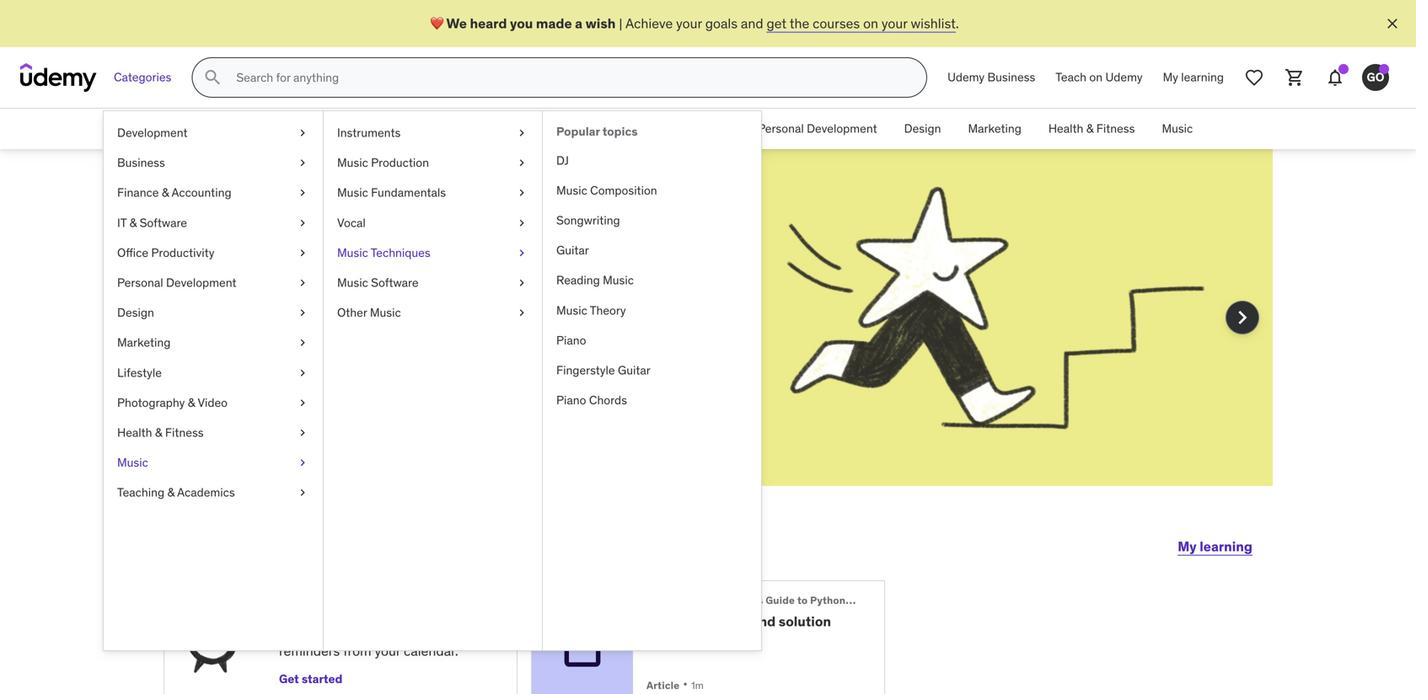 Task type: describe. For each thing, give the bounding box(es) containing it.
it & software for lifestyle
[[117, 215, 187, 230]]

productivity for health & fitness
[[668, 121, 731, 136]]

teaching & academics
[[117, 485, 235, 500]]

go
[[1367, 70, 1385, 85]]

office productivity for lifestyle
[[117, 245, 214, 260]]

2 horizontal spatial business
[[988, 70, 1036, 85]]

1 vertical spatial health & fitness link
[[104, 418, 323, 448]]

vocal link
[[324, 208, 542, 238]]

solution
[[779, 613, 831, 631]]

topics
[[603, 124, 638, 139]]

music production link
[[324, 148, 542, 178]]

Search for anything text field
[[233, 63, 906, 92]]

reminders
[[279, 643, 340, 660]]

finance & accounting for lifestyle
[[117, 185, 231, 200]]

xsmall image for design
[[296, 305, 309, 321]]

get the courses on your wishlist link
[[767, 15, 956, 32]]

1 vertical spatial my learning link
[[1178, 527, 1253, 567]]

go link
[[1356, 57, 1396, 98]]

udemy image
[[20, 63, 97, 92]]

schedule time to learn a little each day adds up. get reminders from your calendar.
[[279, 598, 458, 660]]

development for lifestyle
[[166, 275, 237, 290]]

other music
[[337, 305, 401, 320]]

a
[[279, 624, 287, 641]]

article • 1m
[[647, 676, 704, 693]]

to inside schedule time to learn a little each day adds up. get reminders from your calendar.
[[375, 598, 388, 616]]

the inside every day a little closer learning helps you reach your goals. keep learning and reap the rewards.
[[280, 334, 300, 351]]

you have alerts image
[[1379, 64, 1389, 74]]

finance for health & fitness
[[396, 121, 437, 136]]

xsmall image for office productivity
[[296, 245, 309, 261]]

personal development link for health & fitness
[[744, 109, 891, 149]]

xsmall image for music
[[296, 455, 309, 471]]

development link
[[104, 118, 323, 148]]

2 vertical spatial software
[[371, 275, 419, 290]]

from
[[343, 643, 371, 660]]

on inside 'link'
[[1090, 70, 1103, 85]]

every day a little closer learning helps you reach your goals. keep learning and reap the rewards.
[[224, 223, 529, 351]]

teaching & academics link
[[104, 478, 323, 508]]

❤️   we heard you made a wish | achieve your goals and get the courses on your wishlist .
[[430, 15, 959, 32]]

11.
[[647, 613, 663, 631]]

piano chords link
[[543, 386, 761, 416]]

made
[[536, 15, 572, 32]]

& for teaching & academics link
[[167, 485, 175, 500]]

programming
[[848, 594, 916, 607]]

0 horizontal spatial music link
[[104, 448, 323, 478]]

0 vertical spatial health
[[1049, 121, 1084, 136]]

learning
[[224, 315, 277, 332]]

songwriting link
[[543, 206, 761, 236]]

personal development for health & fitness
[[758, 121, 877, 136]]

0 vertical spatial you
[[510, 15, 533, 32]]

helps
[[280, 315, 313, 332]]

xsmall image for photography & video
[[296, 395, 309, 411]]

0 vertical spatial a
[[575, 15, 583, 32]]

instruments link
[[324, 118, 542, 148]]

photography & video link
[[104, 388, 323, 418]]

office productivity link for lifestyle
[[104, 238, 323, 268]]

music production
[[337, 155, 429, 170]]

xsmall image for music techniques
[[515, 245, 529, 261]]

music techniques element
[[542, 111, 761, 651]]

& for finance & accounting 'link' for lifestyle
[[162, 185, 169, 200]]

day inside schedule time to learn a little each day adds up. get reminders from your calendar.
[[353, 624, 374, 641]]

day inside every day a little closer learning helps you reach your goals. keep learning and reap the rewards.
[[330, 223, 391, 266]]

started
[[302, 672, 343, 687]]

udemy business
[[948, 70, 1036, 85]]

business for health & fitness
[[321, 121, 369, 136]]

1 vertical spatial health
[[117, 425, 152, 440]]

you inside every day a little closer learning helps you reach your goals. keep learning and reap the rewards.
[[316, 315, 338, 332]]

get started
[[279, 672, 343, 687]]

my learning for the topmost my learning link
[[1163, 70, 1224, 85]]

office for lifestyle
[[117, 245, 148, 260]]

video
[[198, 395, 228, 410]]

1m
[[691, 680, 704, 693]]

❤️
[[430, 15, 444, 32]]

1 vertical spatial my
[[1178, 538, 1197, 555]]

design for health & fitness
[[904, 121, 941, 136]]

& for it & software link corresponding to health & fitness
[[549, 121, 556, 136]]

teach on udemy
[[1056, 70, 1143, 85]]

music composition link
[[543, 176, 761, 206]]

development for health & fitness
[[807, 121, 877, 136]]

keep
[[446, 315, 477, 332]]

.
[[956, 15, 959, 32]]

1 horizontal spatial health & fitness link
[[1035, 109, 1149, 149]]

your left wishlist
[[882, 15, 908, 32]]

music software
[[337, 275, 419, 290]]

reading music link
[[543, 266, 761, 296]]

xsmall image for other music
[[515, 305, 529, 321]]

up.
[[410, 624, 429, 641]]

the ultimate beginners guide to python programming 11. homework and solution
[[647, 594, 916, 631]]

music techniques
[[337, 245, 431, 260]]

& for it & software link related to lifestyle
[[129, 215, 137, 230]]

heard
[[470, 15, 507, 32]]

article
[[647, 680, 680, 693]]

piano for piano chords
[[556, 393, 586, 408]]

piano for piano
[[556, 333, 586, 348]]

marketing link for health & fitness
[[955, 109, 1035, 149]]

gary
[[431, 526, 499, 561]]

get inside button
[[279, 672, 299, 687]]

categories
[[114, 70, 171, 85]]

lifestyle
[[117, 365, 162, 380]]

next image
[[1229, 304, 1256, 331]]

xsmall image for it & software
[[296, 215, 309, 231]]

goals
[[705, 15, 738, 32]]

xsmall image for personal development
[[296, 275, 309, 291]]

udemy inside 'link'
[[1106, 70, 1143, 85]]

personal development for lifestyle
[[117, 275, 237, 290]]

accounting for health & fitness
[[450, 121, 510, 136]]

personal for lifestyle
[[117, 275, 163, 290]]

fundamentals
[[371, 185, 446, 200]]

xsmall image for music fundamentals
[[515, 185, 529, 201]]

techniques
[[371, 245, 431, 260]]

udemy business link
[[938, 57, 1046, 98]]

learning,
[[303, 526, 426, 561]]

let's
[[164, 526, 227, 561]]

teach on udemy link
[[1046, 57, 1153, 98]]

each
[[321, 624, 350, 641]]

it & software for health & fitness
[[537, 121, 607, 136]]

0 vertical spatial on
[[863, 15, 878, 32]]

xsmall image for development
[[296, 125, 309, 141]]

time
[[342, 598, 372, 616]]

0 vertical spatial my learning link
[[1153, 57, 1234, 98]]

marketing for health & fitness
[[968, 121, 1022, 136]]

calendar.
[[404, 643, 458, 660]]

xsmall image for finance & accounting
[[296, 185, 309, 201]]

piano link
[[543, 326, 761, 356]]

music fundamentals link
[[324, 178, 542, 208]]

0 horizontal spatial guitar
[[556, 243, 589, 258]]

categories button
[[104, 57, 182, 98]]

finance & accounting link for lifestyle
[[104, 178, 323, 208]]

music theory
[[556, 303, 626, 318]]

my learning for bottommost my learning link
[[1178, 538, 1253, 555]]

1 horizontal spatial fitness
[[1097, 121, 1135, 136]]

every
[[224, 223, 324, 266]]

it for lifestyle
[[117, 215, 127, 230]]

little inside every day a little closer learning helps you reach your goals. keep learning and reap the rewards.
[[424, 223, 507, 266]]

close image
[[1384, 15, 1401, 32]]

0 vertical spatial and
[[741, 15, 763, 32]]

academics
[[177, 485, 235, 500]]

music composition
[[556, 183, 657, 198]]

start
[[233, 526, 298, 561]]

learn
[[391, 598, 424, 616]]

it for health & fitness
[[537, 121, 546, 136]]

get inside schedule time to learn a little each day adds up. get reminders from your calendar.
[[432, 624, 454, 641]]



Task type: locate. For each thing, give the bounding box(es) containing it.
1 vertical spatial little
[[291, 624, 317, 641]]

0 vertical spatial design link
[[891, 109, 955, 149]]

0 vertical spatial get
[[432, 624, 454, 641]]

0 horizontal spatial a
[[398, 223, 418, 266]]

0 horizontal spatial personal development
[[117, 275, 237, 290]]

2 piano from the top
[[556, 393, 586, 408]]

fitness down teach on udemy 'link'
[[1097, 121, 1135, 136]]

0 vertical spatial personal development link
[[744, 109, 891, 149]]

1 vertical spatial and
[[224, 334, 247, 351]]

get left started
[[279, 672, 299, 687]]

guide
[[766, 594, 795, 607]]

0 vertical spatial software
[[559, 121, 607, 136]]

your down adds at the left of page
[[375, 643, 401, 660]]

your inside every day a little closer learning helps you reach your goals. keep learning and reap the rewards.
[[378, 315, 404, 332]]

design link for lifestyle
[[104, 298, 323, 328]]

piano
[[556, 333, 586, 348], [556, 393, 586, 408]]

learning for bottommost my learning link
[[1200, 538, 1253, 555]]

adds
[[378, 624, 407, 641]]

a
[[575, 15, 583, 32], [398, 223, 418, 266]]

it & software link
[[523, 109, 620, 149], [104, 208, 323, 238]]

to right time
[[375, 598, 388, 616]]

0 horizontal spatial personal development link
[[104, 268, 323, 298]]

xsmall image inside personal development link
[[296, 275, 309, 291]]

popular topics
[[556, 124, 638, 139]]

office productivity link
[[620, 109, 744, 149], [104, 238, 323, 268]]

0 horizontal spatial to
[[375, 598, 388, 616]]

your inside schedule time to learn a little each day adds up. get reminders from your calendar.
[[375, 643, 401, 660]]

xsmall image left the music production on the top left of page
[[296, 155, 309, 171]]

0 horizontal spatial health & fitness
[[117, 425, 204, 440]]

office productivity link up learning at the left top
[[104, 238, 323, 268]]

0 vertical spatial business
[[988, 70, 1036, 85]]

fingerstyle guitar link
[[543, 356, 761, 386]]

office for health & fitness
[[634, 121, 665, 136]]

xsmall image up the closer
[[296, 245, 309, 261]]

2 vertical spatial business
[[117, 155, 165, 170]]

and inside every day a little closer learning helps you reach your goals. keep learning and reap the rewards.
[[224, 334, 247, 351]]

1 horizontal spatial finance & accounting link
[[382, 109, 523, 149]]

to inside the ultimate beginners guide to python programming 11. homework and solution
[[797, 594, 808, 607]]

xsmall image for business
[[296, 155, 309, 171]]

0 horizontal spatial business
[[117, 155, 165, 170]]

1 horizontal spatial health & fitness
[[1049, 121, 1135, 136]]

1 horizontal spatial design link
[[891, 109, 955, 149]]

accounting up music production link
[[450, 121, 510, 136]]

personal development link
[[744, 109, 891, 149], [104, 268, 323, 298]]

finance for lifestyle
[[117, 185, 159, 200]]

0 vertical spatial learning
[[1181, 70, 1224, 85]]

0 vertical spatial marketing link
[[955, 109, 1035, 149]]

1 vertical spatial personal development
[[117, 275, 237, 290]]

little up reminders
[[291, 624, 317, 641]]

business
[[988, 70, 1036, 85], [321, 121, 369, 136], [117, 155, 165, 170]]

1 vertical spatial piano
[[556, 393, 586, 408]]

guitar down "piano" link
[[618, 363, 651, 378]]

guitar up reading
[[556, 243, 589, 258]]

1 vertical spatial office productivity
[[117, 245, 214, 260]]

2 udemy from the left
[[1106, 70, 1143, 85]]

my
[[1163, 70, 1179, 85], [1178, 538, 1197, 555]]

submit search image
[[203, 67, 223, 88]]

health down photography
[[117, 425, 152, 440]]

marketing link down the udemy business link
[[955, 109, 1035, 149]]

music
[[1162, 121, 1193, 136], [337, 155, 368, 170], [556, 183, 587, 198], [337, 185, 368, 200], [337, 245, 368, 260], [603, 273, 634, 288], [337, 275, 368, 290], [556, 303, 587, 318], [370, 305, 401, 320], [117, 455, 148, 470]]

xsmall image inside finance & accounting 'link'
[[296, 185, 309, 201]]

and down guide
[[752, 613, 776, 631]]

1 vertical spatial it & software link
[[104, 208, 323, 238]]

1 horizontal spatial the
[[790, 15, 810, 32]]

you left made
[[510, 15, 533, 32]]

xsmall image inside music production link
[[515, 155, 529, 171]]

let's start learning, gary
[[164, 526, 499, 561]]

fitness down "photography & video"
[[165, 425, 204, 440]]

wishlist image
[[1244, 67, 1265, 88]]

wishlist
[[911, 15, 956, 32]]

get
[[767, 15, 787, 32]]

productivity for lifestyle
[[151, 245, 214, 260]]

and left get at the right
[[741, 15, 763, 32]]

1 horizontal spatial finance
[[396, 121, 437, 136]]

0 vertical spatial fitness
[[1097, 121, 1135, 136]]

my learning
[[1163, 70, 1224, 85], [1178, 538, 1253, 555]]

11. homework and solution link
[[647, 613, 857, 631]]

personal development link for lifestyle
[[104, 268, 323, 298]]

1 horizontal spatial office productivity link
[[620, 109, 744, 149]]

0 horizontal spatial accounting
[[172, 185, 231, 200]]

little up music software link
[[424, 223, 507, 266]]

0 vertical spatial piano
[[556, 333, 586, 348]]

reach
[[341, 315, 375, 332]]

business left teach
[[988, 70, 1036, 85]]

xsmall image inside music software link
[[515, 275, 529, 291]]

health down teach
[[1049, 121, 1084, 136]]

xsmall image inside music fundamentals link
[[515, 185, 529, 201]]

your
[[676, 15, 702, 32], [882, 15, 908, 32], [378, 315, 404, 332], [375, 643, 401, 660]]

teach
[[1056, 70, 1087, 85]]

songwriting
[[556, 213, 620, 228]]

my learning link
[[1153, 57, 1234, 98], [1178, 527, 1253, 567]]

1 vertical spatial finance & accounting
[[117, 185, 231, 200]]

1 horizontal spatial software
[[371, 275, 419, 290]]

1 vertical spatial guitar
[[618, 363, 651, 378]]

finance & accounting link for health & fitness
[[382, 109, 523, 149]]

your left goals
[[676, 15, 702, 32]]

achieve
[[626, 15, 673, 32]]

1 vertical spatial software
[[140, 215, 187, 230]]

1 vertical spatial design link
[[104, 298, 323, 328]]

xsmall image for health & fitness
[[296, 425, 309, 441]]

personal
[[758, 121, 804, 136], [117, 275, 163, 290]]

your right reach
[[378, 315, 404, 332]]

1 vertical spatial fitness
[[165, 425, 204, 440]]

xsmall image up let's start learning, gary
[[296, 485, 309, 501]]

software for health & fitness
[[559, 121, 607, 136]]

1 horizontal spatial you
[[510, 15, 533, 32]]

music techniques link
[[324, 238, 542, 268]]

1 vertical spatial music link
[[104, 448, 323, 478]]

little inside schedule time to learn a little each day adds up. get reminders from your calendar.
[[291, 624, 317, 641]]

fitness
[[1097, 121, 1135, 136], [165, 425, 204, 440]]

1 vertical spatial finance
[[117, 185, 159, 200]]

xsmall image
[[296, 125, 309, 141], [515, 155, 529, 171], [296, 185, 309, 201], [515, 185, 529, 201], [515, 245, 529, 261], [296, 275, 309, 291], [515, 275, 529, 291], [296, 305, 309, 321], [515, 305, 529, 321], [296, 365, 309, 381], [296, 395, 309, 411], [296, 425, 309, 441], [296, 455, 309, 471]]

1 horizontal spatial get
[[432, 624, 454, 641]]

accounting down development link
[[172, 185, 231, 200]]

xsmall image inside vocal link
[[515, 215, 529, 231]]

rewards.
[[303, 334, 354, 351]]

business up the music production on the top left of page
[[321, 121, 369, 136]]

fingerstyle guitar
[[556, 363, 651, 378]]

xsmall image inside development link
[[296, 125, 309, 141]]

dj
[[556, 153, 569, 168]]

1 horizontal spatial office
[[634, 121, 665, 136]]

1 horizontal spatial personal development link
[[744, 109, 891, 149]]

1 vertical spatial day
[[353, 624, 374, 641]]

0 vertical spatial my
[[1163, 70, 1179, 85]]

1 horizontal spatial a
[[575, 15, 583, 32]]

0 horizontal spatial software
[[140, 215, 187, 230]]

udemy down "."
[[948, 70, 985, 85]]

design for lifestyle
[[117, 305, 154, 320]]

a up music software link
[[398, 223, 418, 266]]

1 horizontal spatial health
[[1049, 121, 1084, 136]]

finance & accounting for health & fitness
[[396, 121, 510, 136]]

0 vertical spatial personal development
[[758, 121, 877, 136]]

1 vertical spatial health & fitness
[[117, 425, 204, 440]]

& for finance & accounting 'link' related to health & fitness
[[440, 121, 447, 136]]

guitar link
[[543, 236, 761, 266]]

notifications image
[[1325, 67, 1345, 88]]

|
[[619, 15, 623, 32]]

health & fitness down photography
[[117, 425, 204, 440]]

xsmall image inside photography & video link
[[296, 395, 309, 411]]

a left wish at the top of page
[[575, 15, 583, 32]]

0 horizontal spatial marketing link
[[104, 328, 323, 358]]

0 vertical spatial it
[[537, 121, 546, 136]]

business for lifestyle
[[117, 155, 165, 170]]

chords
[[589, 393, 627, 408]]

1 vertical spatial learning
[[480, 315, 529, 332]]

marketing link up video at left
[[104, 328, 323, 358]]

& for photography & video link
[[188, 395, 195, 410]]

office productivity for health & fitness
[[634, 121, 731, 136]]

piano up fingerstyle
[[556, 333, 586, 348]]

and inside the ultimate beginners guide to python programming 11. homework and solution
[[752, 613, 776, 631]]

business link for health & fitness
[[307, 109, 382, 149]]

it & software link for lifestyle
[[104, 208, 323, 238]]

lifestyle link
[[104, 358, 323, 388]]

0 horizontal spatial marketing
[[117, 335, 171, 350]]

finance & accounting link up production
[[382, 109, 523, 149]]

marketing for lifestyle
[[117, 335, 171, 350]]

on right courses on the top of the page
[[863, 15, 878, 32]]

xsmall image for vocal
[[515, 215, 529, 231]]

0 horizontal spatial design
[[117, 305, 154, 320]]

xsmall image inside "music techniques" link
[[515, 245, 529, 261]]

software for lifestyle
[[140, 215, 187, 230]]

finance
[[396, 121, 437, 136], [117, 185, 159, 200]]

udemy right teach
[[1106, 70, 1143, 85]]

0 vertical spatial accounting
[[450, 121, 510, 136]]

music fundamentals
[[337, 185, 446, 200]]

schedule
[[279, 598, 339, 616]]

1 udemy from the left
[[948, 70, 985, 85]]

1 horizontal spatial it & software link
[[523, 109, 620, 149]]

day up the music software at the left of page
[[330, 223, 391, 266]]

the down helps
[[280, 334, 300, 351]]

0 horizontal spatial fitness
[[165, 425, 204, 440]]

the right get at the right
[[790, 15, 810, 32]]

health & fitness
[[1049, 121, 1135, 136], [117, 425, 204, 440]]

marketing up lifestyle
[[117, 335, 171, 350]]

courses
[[813, 15, 860, 32]]

photography
[[117, 395, 185, 410]]

personal for health & fitness
[[758, 121, 804, 136]]

dj link
[[543, 146, 761, 176]]

1 horizontal spatial accounting
[[450, 121, 510, 136]]

xsmall image for instruments
[[515, 125, 529, 141]]

reading
[[556, 273, 600, 288]]

photography & video
[[117, 395, 228, 410]]

0 horizontal spatial office
[[117, 245, 148, 260]]

1 horizontal spatial on
[[1090, 70, 1103, 85]]

ultimate
[[667, 594, 710, 607]]

0 vertical spatial office productivity link
[[620, 109, 744, 149]]

0 vertical spatial it & software
[[537, 121, 607, 136]]

health & fitness down teach on udemy 'link'
[[1049, 121, 1135, 136]]

office
[[634, 121, 665, 136], [117, 245, 148, 260]]

1 vertical spatial personal
[[117, 275, 163, 290]]

0 vertical spatial it & software link
[[523, 109, 620, 149]]

2 vertical spatial and
[[752, 613, 776, 631]]

1 vertical spatial office
[[117, 245, 148, 260]]

health & fitness link down video at left
[[104, 418, 323, 448]]

0 vertical spatial office productivity
[[634, 121, 731, 136]]

personal development
[[758, 121, 877, 136], [117, 275, 237, 290]]

1 piano from the top
[[556, 333, 586, 348]]

to up the solution
[[797, 594, 808, 607]]

0 vertical spatial the
[[790, 15, 810, 32]]

learning
[[1181, 70, 1224, 85], [480, 315, 529, 332], [1200, 538, 1253, 555]]

xsmall image for music production
[[515, 155, 529, 171]]

keep learning link
[[446, 315, 529, 332]]

1 vertical spatial office productivity link
[[104, 238, 323, 268]]

1 horizontal spatial to
[[797, 594, 808, 607]]

finance & accounting link
[[382, 109, 523, 149], [104, 178, 323, 208]]

other
[[337, 305, 367, 320]]

shopping cart with 0 items image
[[1285, 67, 1305, 88]]

1 unread notification image
[[1339, 64, 1349, 74]]

1 vertical spatial marketing link
[[104, 328, 323, 358]]

business link for lifestyle
[[104, 148, 323, 178]]

marketing link for lifestyle
[[104, 328, 323, 358]]

xsmall image inside instruments link
[[515, 125, 529, 141]]

python
[[810, 594, 846, 607]]

0 horizontal spatial office productivity
[[117, 245, 214, 260]]

music software link
[[324, 268, 542, 298]]

1 horizontal spatial guitar
[[618, 363, 651, 378]]

1 vertical spatial design
[[117, 305, 154, 320]]

popular
[[556, 124, 600, 139]]

marketing down the udemy business link
[[968, 121, 1022, 136]]

0 vertical spatial finance & accounting link
[[382, 109, 523, 149]]

you up rewards.
[[316, 315, 338, 332]]

xsmall image left songwriting
[[515, 215, 529, 231]]

learning inside every day a little closer learning helps you reach your goals. keep learning and reap the rewards.
[[480, 315, 529, 332]]

1 vertical spatial you
[[316, 315, 338, 332]]

other music link
[[324, 298, 542, 328]]

learning for the topmost my learning link
[[1181, 70, 1224, 85]]

you
[[510, 15, 533, 32], [316, 315, 338, 332]]

instruments
[[337, 125, 401, 140]]

1 vertical spatial a
[[398, 223, 418, 266]]

1 vertical spatial productivity
[[151, 245, 214, 260]]

xsmall image for teaching & academics
[[296, 485, 309, 501]]

vocal
[[337, 215, 366, 230]]

it & software link for health & fitness
[[523, 109, 620, 149]]

day up from
[[353, 624, 374, 641]]

1 horizontal spatial finance & accounting
[[396, 121, 510, 136]]

and
[[741, 15, 763, 32], [224, 334, 247, 351], [752, 613, 776, 631]]

0 vertical spatial music link
[[1149, 109, 1207, 149]]

office productivity link up music composition link
[[620, 109, 744, 149]]

teaching
[[117, 485, 164, 500]]

health & fitness link down teach on udemy 'link'
[[1035, 109, 1149, 149]]

xsmall image inside teaching & academics link
[[296, 485, 309, 501]]

•
[[683, 676, 688, 693]]

the
[[647, 594, 665, 607]]

xsmall image for music software
[[515, 275, 529, 291]]

1 vertical spatial my learning
[[1178, 538, 1253, 555]]

1 vertical spatial marketing
[[117, 335, 171, 350]]

xsmall image left vocal
[[296, 215, 309, 231]]

xsmall image left the popular
[[515, 125, 529, 141]]

design link for health & fitness
[[891, 109, 955, 149]]

goals.
[[407, 315, 443, 332]]

get started button
[[279, 668, 343, 692]]

xsmall image for marketing
[[296, 335, 309, 351]]

a inside every day a little closer learning helps you reach your goals. keep learning and reap the rewards.
[[398, 223, 418, 266]]

piano down fingerstyle
[[556, 393, 586, 408]]

office productivity link for health & fitness
[[620, 109, 744, 149]]

0 vertical spatial day
[[330, 223, 391, 266]]

xsmall image inside music link
[[296, 455, 309, 471]]

music link
[[1149, 109, 1207, 149], [104, 448, 323, 478]]

finance & accounting link down development link
[[104, 178, 323, 208]]

accounting for lifestyle
[[172, 185, 231, 200]]

carousel element
[[143, 149, 1273, 527]]

health
[[1049, 121, 1084, 136], [117, 425, 152, 440]]

finance & accounting down development link
[[117, 185, 231, 200]]

fingerstyle
[[556, 363, 615, 378]]

1 horizontal spatial marketing link
[[955, 109, 1035, 149]]

0 horizontal spatial office productivity link
[[104, 238, 323, 268]]

xsmall image down helps
[[296, 335, 309, 351]]

production
[[371, 155, 429, 170]]

1 vertical spatial business
[[321, 121, 369, 136]]

0 horizontal spatial it & software
[[117, 215, 187, 230]]

xsmall image inside lifestyle link
[[296, 365, 309, 381]]

and down learning at the left top
[[224, 334, 247, 351]]

business down development link
[[117, 155, 165, 170]]

on right teach
[[1090, 70, 1103, 85]]

xsmall image inside other music link
[[515, 305, 529, 321]]

day
[[330, 223, 391, 266], [353, 624, 374, 641]]

the
[[790, 15, 810, 32], [280, 334, 300, 351]]

finance & accounting up music production link
[[396, 121, 510, 136]]

wish
[[586, 15, 616, 32]]

closer
[[224, 265, 327, 309]]

get up calendar.
[[432, 624, 454, 641]]

reap
[[250, 334, 277, 351]]

xsmall image for lifestyle
[[296, 365, 309, 381]]

0 vertical spatial personal
[[758, 121, 804, 136]]

0 vertical spatial my learning
[[1163, 70, 1224, 85]]

it & software
[[537, 121, 607, 136], [117, 215, 187, 230]]

1 horizontal spatial music link
[[1149, 109, 1207, 149]]

xsmall image
[[515, 125, 529, 141], [296, 155, 309, 171], [296, 215, 309, 231], [515, 215, 529, 231], [296, 245, 309, 261], [296, 335, 309, 351], [296, 485, 309, 501]]

1 vertical spatial it & software
[[117, 215, 187, 230]]



Task type: vqa. For each thing, say whether or not it's contained in the screenshot.
COMPOSE
no



